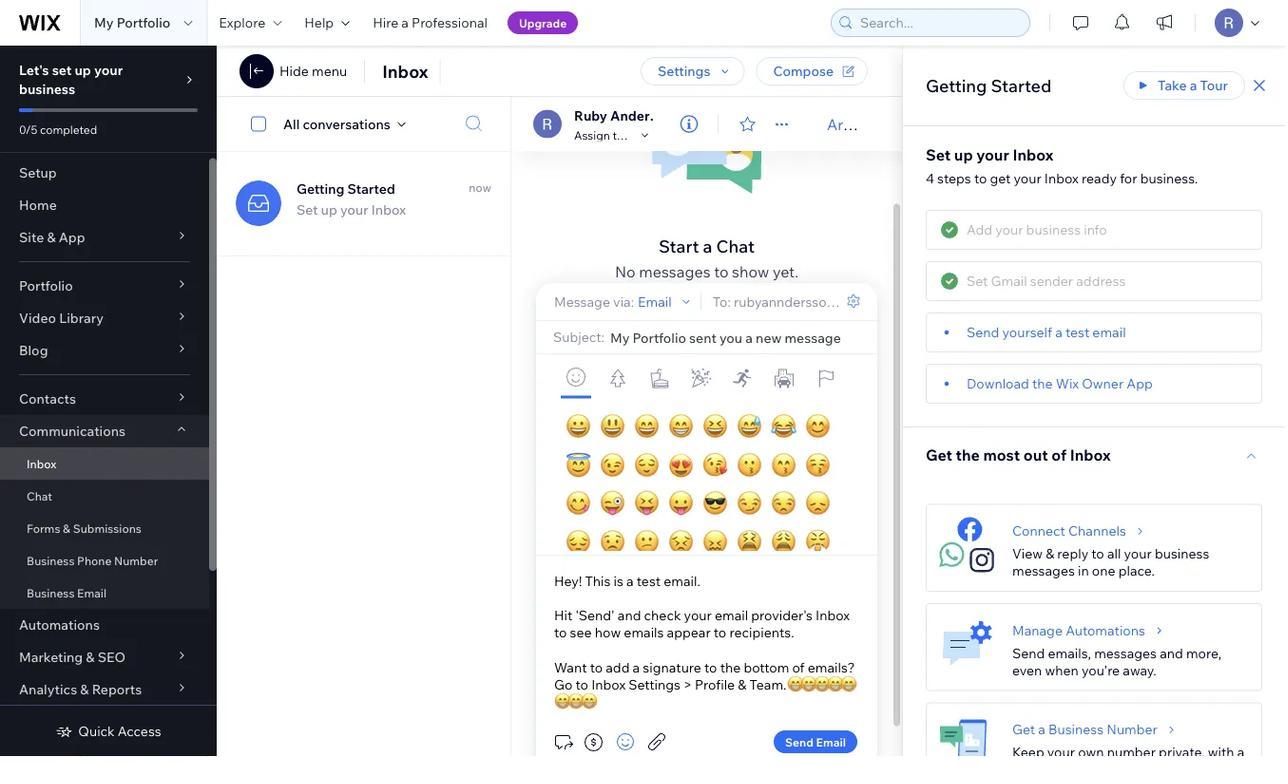 Task type: vqa. For each thing, say whether or not it's contained in the screenshot.
All Sites
no



Task type: describe. For each thing, give the bounding box(es) containing it.
😁 button
[[668, 408, 694, 446]]

business email
[[27, 586, 106, 600]]

get for get a business number
[[1012, 722, 1035, 738]]

😊
[[805, 411, 831, 443]]

forms & submissions link
[[0, 512, 209, 545]]

marketing & seo button
[[0, 642, 209, 674]]

😜
[[600, 488, 626, 520]]

😇 button
[[566, 446, 591, 485]]

steps
[[937, 170, 971, 187]]

setup
[[19, 164, 57, 181]]

get for get the most out of inbox
[[926, 445, 953, 464]]

forms & submissions
[[27, 521, 142, 536]]

hide menu button up all
[[240, 54, 347, 88]]

😣 button
[[668, 523, 694, 562]]

get a business number
[[1012, 722, 1158, 738]]

😤
[[805, 526, 831, 558]]

now
[[469, 181, 491, 195]]

set up your inbox
[[297, 202, 406, 218]]

assign to your team
[[574, 128, 682, 142]]

😂 button
[[771, 408, 797, 446]]

get a business number button
[[1012, 722, 1181, 739]]

email for send email
[[816, 735, 846, 750]]

compose button
[[756, 57, 868, 86]]

😝 button
[[634, 485, 660, 523]]

a for chat
[[703, 235, 712, 257]]

business inside button
[[1049, 722, 1104, 738]]

phone
[[77, 554, 112, 568]]

portfolio inside dropdown button
[[19, 278, 73, 294]]

messages inside view & reply to all your business messages in one place.
[[1012, 563, 1075, 579]]

business phone number
[[27, 554, 158, 568]]

business inside view & reply to all your business messages in one place.
[[1155, 546, 1210, 562]]

😙 button
[[771, 446, 797, 485]]

business.
[[1140, 170, 1198, 187]]

manage automations button
[[1012, 622, 1168, 639]]

contacts
[[19, 391, 76, 407]]

place.
[[1119, 563, 1155, 579]]

send yourself a test email button
[[938, 324, 1126, 341]]

analytics
[[19, 682, 77, 698]]

menu
[[312, 63, 347, 79]]

chat inside sidebar element
[[27, 489, 52, 503]]

send for send yourself a test email
[[967, 324, 999, 341]]

away.
[[1123, 662, 1156, 679]]

no
[[615, 262, 636, 281]]

😘 button
[[703, 446, 728, 485]]

😃 button
[[600, 408, 626, 446]]

files image
[[645, 731, 668, 754]]

compose
[[773, 63, 834, 79]]

app inside "download the wix owner app" button
[[1127, 376, 1153, 392]]

😌 button
[[634, 446, 660, 485]]

0 horizontal spatial getting
[[297, 181, 344, 197]]

0 vertical spatial getting
[[926, 75, 987, 96]]

to inside start a chat no messages to show yet.
[[714, 262, 729, 281]]

email for business email
[[77, 586, 106, 600]]

😒 button
[[771, 485, 797, 523]]

a left test at right top
[[1055, 324, 1063, 341]]

a for tour
[[1190, 77, 1197, 94]]

😋 button
[[566, 485, 591, 523]]

quick
[[78, 723, 115, 740]]

of
[[1052, 445, 1067, 464]]

help button
[[293, 0, 361, 46]]

0 vertical spatial getting started
[[926, 75, 1052, 96]]

😏
[[737, 488, 762, 520]]

getting started image
[[236, 181, 281, 226]]

😕 button
[[634, 523, 660, 562]]

upgrade button
[[508, 11, 578, 34]]

😞 button
[[805, 485, 831, 523]]

owner
[[1082, 376, 1124, 392]]

😎 button
[[703, 485, 728, 523]]

😄
[[634, 411, 660, 443]]

start
[[659, 235, 699, 257]]

to inside view & reply to all your business messages in one place.
[[1092, 546, 1104, 562]]

0 vertical spatial email
[[638, 293, 672, 310]]

your inside view & reply to all your business messages in one place.
[[1124, 546, 1152, 562]]

seo
[[98, 649, 126, 666]]

send for send emails, messages and more, even when you're away.
[[1012, 645, 1045, 662]]

all
[[283, 116, 300, 132]]

marketing
[[19, 649, 83, 666]]

hide menu button down help
[[279, 63, 347, 80]]

setup link
[[0, 157, 209, 189]]

up for set up your inbox 4 steps to get your inbox ready for business.
[[954, 145, 973, 164]]

upgrade
[[519, 16, 567, 30]]

to inside set up your inbox 4 steps to get your inbox ready for business.
[[974, 170, 987, 187]]

😒
[[771, 488, 797, 520]]

😅
[[737, 411, 762, 443]]

inbox inside 'link'
[[27, 457, 57, 471]]

even
[[1012, 662, 1042, 679]]

message via:
[[554, 293, 634, 310]]

😖 button
[[703, 523, 728, 562]]

😜 button
[[600, 485, 626, 523]]

😔 button
[[566, 523, 591, 562]]

more,
[[1186, 645, 1222, 662]]

to inside button
[[613, 128, 624, 142]]

0/5 completed
[[19, 122, 97, 136]]

😍
[[668, 449, 694, 481]]

and
[[1160, 645, 1183, 662]]

tour
[[1200, 77, 1228, 94]]

blog
[[19, 342, 48, 359]]

when
[[1045, 662, 1079, 679]]

download
[[967, 376, 1029, 392]]

chat inside start a chat no messages to show yet.
[[716, 235, 755, 257]]

& for view
[[1046, 546, 1054, 562]]

😔
[[566, 526, 591, 558]]

😫
[[737, 526, 762, 558]]

😛 button
[[668, 485, 694, 523]]

send email
[[785, 735, 846, 750]]

set up your inbox 4 steps to get your inbox ready for business.
[[926, 145, 1198, 187]]

😛
[[668, 488, 694, 520]]

😖
[[703, 526, 728, 558]]

inbox link
[[0, 448, 209, 480]]

0 vertical spatial started
[[991, 75, 1052, 96]]

😎
[[703, 488, 728, 520]]

a for business
[[1038, 722, 1046, 738]]

completed
[[40, 122, 97, 136]]

subject:
[[553, 329, 605, 346]]

a for professional
[[402, 14, 409, 31]]



Task type: locate. For each thing, give the bounding box(es) containing it.
send for send email
[[785, 735, 814, 750]]

started up set up your inbox 4 steps to get your inbox ready for business.
[[991, 75, 1052, 96]]

1 horizontal spatial number
[[1107, 722, 1158, 738]]

0 vertical spatial portfolio
[[117, 14, 170, 31]]

0 vertical spatial the
[[1032, 376, 1053, 392]]

2 horizontal spatial messages
[[1094, 645, 1157, 662]]

to left the show
[[714, 262, 729, 281]]

most
[[983, 445, 1020, 464]]

you're
[[1082, 662, 1120, 679]]

your up "place."
[[1124, 546, 1152, 562]]

tab list
[[555, 358, 858, 399]]

0 vertical spatial number
[[114, 554, 158, 568]]

business up "place."
[[1155, 546, 1210, 562]]

get down even
[[1012, 722, 1035, 738]]

chat up the show
[[716, 235, 755, 257]]

😗
[[737, 449, 762, 481]]

0 vertical spatial send
[[967, 324, 999, 341]]

😆
[[703, 411, 728, 443]]

automations inside sidebar element
[[19, 617, 100, 634]]

home
[[19, 197, 57, 213]]

😟 button
[[600, 523, 626, 562]]

let's
[[19, 62, 49, 78]]

None field
[[610, 329, 862, 346]]

up for set up your inbox
[[321, 202, 337, 218]]

0 horizontal spatial business
[[19, 81, 75, 97]]

the for get
[[956, 445, 980, 464]]

business down business phone number
[[27, 586, 75, 600]]

the left 'wix'
[[1032, 376, 1053, 392]]

😋
[[566, 488, 591, 520]]

contacts button
[[0, 383, 209, 415]]

getting started down search... "field"
[[926, 75, 1052, 96]]

& for forms
[[63, 521, 70, 536]]

email
[[638, 293, 672, 310], [77, 586, 106, 600], [816, 735, 846, 750]]

chat link
[[0, 480, 209, 512]]

Search... field
[[855, 10, 1024, 36]]

my
[[94, 14, 114, 31]]

0 horizontal spatial get
[[926, 445, 953, 464]]

😕
[[634, 526, 660, 558]]

1 horizontal spatial portfolio
[[117, 14, 170, 31]]

manage
[[1012, 622, 1063, 639]]

access
[[118, 723, 161, 740]]

& inside view & reply to all your business messages in one place.
[[1046, 546, 1054, 562]]

business phone number link
[[0, 545, 209, 577]]

1 horizontal spatial messages
[[1012, 563, 1075, 579]]

1 vertical spatial business
[[1155, 546, 1210, 562]]

1 vertical spatial app
[[1127, 376, 1153, 392]]

portfolio button
[[0, 270, 209, 302]]

😆 button
[[703, 408, 728, 446]]

& right site
[[47, 229, 56, 246]]

0 horizontal spatial set
[[297, 202, 318, 218]]

messages inside send emails, messages and more, even when you're away.
[[1094, 645, 1157, 662]]

blog button
[[0, 335, 209, 367]]

send emails, messages and more, even when you're away.
[[1012, 645, 1222, 679]]

send inside send emails, messages and more, even when you're away.
[[1012, 645, 1045, 662]]

1 horizontal spatial email
[[638, 293, 672, 310]]

get inside button
[[1012, 722, 1035, 738]]

0 vertical spatial chat
[[716, 235, 755, 257]]

send email button
[[774, 731, 857, 754]]

&
[[47, 229, 56, 246], [63, 521, 70, 536], [1046, 546, 1054, 562], [86, 649, 95, 666], [80, 682, 89, 698]]

1 horizontal spatial up
[[321, 202, 337, 218]]

0 horizontal spatial started
[[347, 181, 395, 197]]

business down let's
[[19, 81, 75, 97]]

2 vertical spatial business
[[1049, 722, 1104, 738]]

0 horizontal spatial getting started
[[297, 181, 395, 197]]

1 vertical spatial started
[[347, 181, 395, 197]]

1 horizontal spatial getting
[[926, 75, 987, 96]]

1 vertical spatial business
[[27, 586, 75, 600]]

2 vertical spatial messages
[[1094, 645, 1157, 662]]

show
[[732, 262, 769, 281]]

1 horizontal spatial get
[[1012, 722, 1035, 738]]

messages
[[639, 262, 711, 281], [1012, 563, 1075, 579], [1094, 645, 1157, 662]]

channels
[[1069, 523, 1126, 539]]

my portfolio
[[94, 14, 170, 31]]

number down away.
[[1107, 722, 1158, 738]]

😉
[[600, 449, 626, 481]]

a inside start a chat no messages to show yet.
[[703, 235, 712, 257]]

connect channels
[[1012, 523, 1126, 539]]

number inside sidebar element
[[114, 554, 158, 568]]

a
[[402, 14, 409, 31], [1190, 77, 1197, 94], [703, 235, 712, 257], [1055, 324, 1063, 341], [1038, 722, 1046, 738]]

manage automations
[[1012, 622, 1145, 639]]

1 vertical spatial number
[[1107, 722, 1158, 738]]

getting started up set up your inbox
[[297, 181, 395, 197]]

get the most out of inbox
[[926, 445, 1111, 464]]

2 vertical spatial email
[[816, 735, 846, 750]]

set right getting started image at the left top
[[297, 202, 318, 218]]

number inside button
[[1107, 722, 1158, 738]]

a right start
[[703, 235, 712, 257]]

chat up the forms
[[27, 489, 52, 503]]

1 vertical spatial get
[[1012, 722, 1035, 738]]

portfolio
[[117, 14, 170, 31], [19, 278, 73, 294]]

email button
[[638, 293, 695, 310]]

forms
[[27, 521, 60, 536]]

1 vertical spatial up
[[954, 145, 973, 164]]

app right owner
[[1127, 376, 1153, 392]]

business for business email
[[27, 586, 75, 600]]

your up get
[[977, 145, 1009, 164]]

0 horizontal spatial app
[[59, 229, 85, 246]]

1 vertical spatial portfolio
[[19, 278, 73, 294]]

up right getting started image at the left top
[[321, 202, 337, 218]]

take a tour button
[[1124, 71, 1245, 100]]

0 vertical spatial get
[[926, 445, 953, 464]]

started up set up your inbox
[[347, 181, 395, 197]]

0 vertical spatial business
[[27, 554, 75, 568]]

ruby anderson image
[[533, 110, 562, 138]]

1 horizontal spatial the
[[1032, 376, 1053, 392]]

0 vertical spatial set
[[926, 145, 951, 164]]

portfolio right my
[[117, 14, 170, 31]]

one
[[1092, 563, 1116, 579]]

team
[[653, 128, 682, 142]]

business
[[19, 81, 75, 97], [1155, 546, 1210, 562]]

to:
[[713, 293, 731, 310]]

0 vertical spatial messages
[[639, 262, 711, 281]]

1 vertical spatial send
[[1012, 645, 1045, 662]]

your inside let's set up your business
[[94, 62, 123, 78]]

messages up away.
[[1094, 645, 1157, 662]]

get left most
[[926, 445, 953, 464]]

tab panel
[[555, 399, 858, 562]]

up right "set"
[[75, 62, 91, 78]]

1 vertical spatial chat
[[27, 489, 52, 503]]

set up 4
[[926, 145, 951, 164]]

number right phone
[[114, 554, 158, 568]]

1 horizontal spatial set
[[926, 145, 951, 164]]

test
[[1066, 324, 1090, 341]]

1 vertical spatial getting
[[297, 181, 344, 197]]

the inside button
[[1032, 376, 1053, 392]]

site & app
[[19, 229, 85, 246]]

automations up send emails, messages and more, even when you're away.
[[1066, 622, 1145, 639]]

1 horizontal spatial app
[[1127, 376, 1153, 392]]

submissions
[[73, 521, 142, 536]]

up up steps
[[954, 145, 973, 164]]

email
[[1093, 324, 1126, 341]]

up inside let's set up your business
[[75, 62, 91, 78]]

Type your message. Hit enter to submit. text field
[[551, 571, 862, 712]]

email inside 'link'
[[77, 586, 106, 600]]

chat
[[716, 235, 755, 257], [27, 489, 52, 503]]

all
[[1107, 546, 1121, 562]]

a down even
[[1038, 722, 1046, 738]]

0 vertical spatial app
[[59, 229, 85, 246]]

the left most
[[956, 445, 980, 464]]

1 vertical spatial set
[[297, 202, 318, 218]]

explore
[[219, 14, 265, 31]]

1 horizontal spatial send
[[967, 324, 999, 341]]

messages down view
[[1012, 563, 1075, 579]]

anderson
[[610, 107, 673, 124]]

0 horizontal spatial portfolio
[[19, 278, 73, 294]]

& for marketing
[[86, 649, 95, 666]]

& left seo
[[86, 649, 95, 666]]

😞
[[805, 488, 831, 520]]

0 horizontal spatial number
[[114, 554, 158, 568]]

1 horizontal spatial automations
[[1066, 622, 1145, 639]]

take a tour
[[1158, 77, 1228, 94]]

your right get
[[1014, 170, 1042, 187]]

your
[[626, 128, 650, 142]]

app right site
[[59, 229, 85, 246]]

business down the forms
[[27, 554, 75, 568]]

getting down search... "field"
[[926, 75, 987, 96]]

😤 button
[[805, 523, 831, 562]]

1 horizontal spatial getting started
[[926, 75, 1052, 96]]

4
[[926, 170, 934, 187]]

0 horizontal spatial email
[[77, 586, 106, 600]]

2 horizontal spatial email
[[816, 735, 846, 750]]

1 horizontal spatial business
[[1155, 546, 1210, 562]]

help
[[304, 14, 334, 31]]

0 horizontal spatial the
[[956, 445, 980, 464]]

your down conversations
[[340, 202, 368, 218]]

download the wix owner app button
[[938, 376, 1153, 393]]

2 horizontal spatial up
[[954, 145, 973, 164]]

to left your
[[613, 128, 624, 142]]

up inside set up your inbox 4 steps to get your inbox ready for business.
[[954, 145, 973, 164]]

to left get
[[974, 170, 987, 187]]

0 horizontal spatial chat
[[27, 489, 52, 503]]

the for download
[[1032, 376, 1053, 392]]

a left the tour
[[1190, 77, 1197, 94]]

business inside 'link'
[[27, 586, 75, 600]]

0 vertical spatial business
[[19, 81, 75, 97]]

hide menu
[[279, 63, 347, 79]]

0 horizontal spatial automations
[[19, 617, 100, 634]]

automations inside button
[[1066, 622, 1145, 639]]

& for site
[[47, 229, 56, 246]]

let's set up your business
[[19, 62, 123, 97]]

1 vertical spatial getting started
[[297, 181, 395, 197]]

😣
[[668, 526, 694, 558]]

messages down start
[[639, 262, 711, 281]]

download the wix owner app
[[967, 376, 1153, 392]]

😃
[[600, 411, 626, 443]]

analytics & reports button
[[0, 674, 209, 706]]

archive link
[[827, 115, 881, 134]]

0 horizontal spatial send
[[785, 735, 814, 750]]

app inside site & app dropdown button
[[59, 229, 85, 246]]

yourself
[[1002, 324, 1052, 341]]

1 horizontal spatial chat
[[716, 235, 755, 257]]

business for business phone number
[[27, 554, 75, 568]]

0 horizontal spatial up
[[75, 62, 91, 78]]

None checkbox
[[241, 113, 283, 135]]

portfolio up the video
[[19, 278, 73, 294]]

set for set up your inbox 4 steps to get your inbox ready for business.
[[926, 145, 951, 164]]

😁
[[668, 411, 694, 443]]

sidebar element
[[0, 46, 217, 758]]

😀 button
[[566, 408, 591, 446]]

& left reports
[[80, 682, 89, 698]]

get
[[990, 170, 1011, 187]]

a right hire
[[402, 14, 409, 31]]

2 horizontal spatial send
[[1012, 645, 1045, 662]]

business email link
[[0, 577, 209, 609]]

0 vertical spatial up
[[75, 62, 91, 78]]

professional
[[412, 14, 488, 31]]

saved replies image
[[551, 731, 574, 754]]

1 horizontal spatial started
[[991, 75, 1052, 96]]

tab panel containing 😀
[[555, 399, 858, 562]]

1 vertical spatial the
[[956, 445, 980, 464]]

😟
[[600, 526, 626, 558]]

0 horizontal spatial messages
[[639, 262, 711, 281]]

business down when at the bottom right
[[1049, 722, 1104, 738]]

2 vertical spatial up
[[321, 202, 337, 218]]

1 vertical spatial email
[[77, 586, 106, 600]]

business inside let's set up your business
[[19, 81, 75, 97]]

send yourself a test email
[[967, 324, 1126, 341]]

& right the forms
[[63, 521, 70, 536]]

to left all
[[1092, 546, 1104, 562]]

emojis image
[[614, 731, 637, 754]]

set inside set up your inbox 4 steps to get your inbox ready for business.
[[926, 145, 951, 164]]

& right view
[[1046, 546, 1054, 562]]

2 vertical spatial send
[[785, 735, 814, 750]]

take
[[1158, 77, 1187, 94]]

automations down the business email
[[19, 617, 100, 634]]

set
[[926, 145, 951, 164], [297, 202, 318, 218]]

getting up set up your inbox
[[297, 181, 344, 197]]

😩
[[771, 526, 797, 558]]

messages inside start a chat no messages to show yet.
[[639, 262, 711, 281]]

your right "set"
[[94, 62, 123, 78]]

business
[[27, 554, 75, 568], [27, 586, 75, 600], [1049, 722, 1104, 738]]

set for set up your inbox
[[297, 202, 318, 218]]

the
[[1032, 376, 1053, 392], [956, 445, 980, 464]]

1 vertical spatial messages
[[1012, 563, 1075, 579]]

& for analytics
[[80, 682, 89, 698]]



